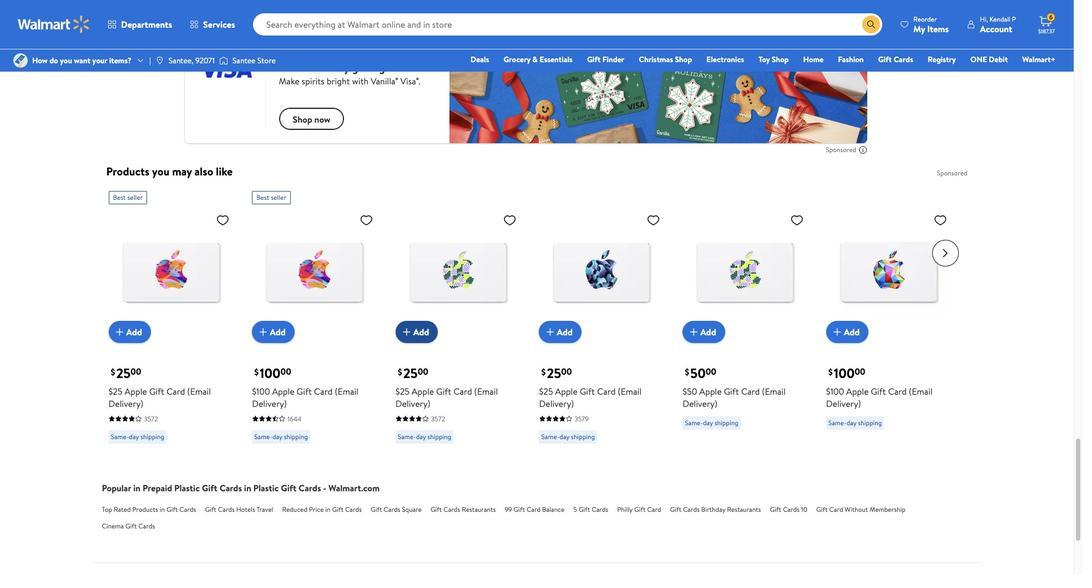 Task type: describe. For each thing, give the bounding box(es) containing it.
top
[[102, 505, 112, 514]]

square
[[402, 505, 422, 514]]

add to favorites list, $100 apple gift card (email delivery) image for 2nd add button's $100 apple gift card (email delivery) image
[[360, 213, 373, 227]]

seller for 100
[[271, 193, 286, 202]]

p
[[1013, 14, 1017, 24]]

cinema gift cards
[[102, 521, 155, 531]]

may
[[172, 164, 192, 179]]

add button for first $25 apple gift card (email delivery) "image" from left
[[109, 321, 151, 343]]

add for add to cart icon
[[126, 326, 142, 338]]

00 inside $ 50 00
[[706, 365, 717, 378]]

add to cart image for 2nd add button's $100 apple gift card (email delivery) image
[[257, 325, 270, 339]]

add button for $25 apple gift card (email delivery) "image" corresponding to 3579
[[539, 321, 582, 343]]

do
[[49, 55, 58, 66]]

home
[[804, 54, 824, 65]]

want
[[74, 55, 90, 66]]

one debit link
[[966, 53, 1013, 66]]

top rated products in gift cards
[[102, 505, 196, 514]]

1 100 from the left
[[260, 364, 281, 382]]

4 00 from the left
[[561, 365, 572, 378]]

2 100 from the left
[[834, 364, 855, 382]]

birthday
[[702, 505, 726, 514]]

4 delivery) from the left
[[539, 397, 574, 410]]

cards right square
[[444, 505, 460, 514]]

$50
[[683, 385, 698, 397]]

6 $ from the left
[[829, 366, 833, 378]]

1 00 from the left
[[131, 365, 141, 378]]

50
[[691, 364, 706, 382]]

rated
[[114, 505, 131, 514]]

$187.37
[[1039, 27, 1055, 35]]

home link
[[799, 53, 829, 66]]

$50 apple gift card (email delivery)
[[683, 385, 786, 410]]

2 restaurants from the left
[[727, 505, 761, 514]]

3 delivery) from the left
[[396, 397, 431, 410]]

gift card without membership
[[817, 505, 906, 514]]

registry
[[928, 54, 956, 65]]

santee
[[233, 55, 256, 66]]

3579
[[575, 414, 589, 424]]

10
[[802, 505, 808, 514]]

1 $25 from the left
[[109, 385, 123, 397]]

1 $ 25 00 from the left
[[111, 364, 141, 382]]

gift cards restaurants link
[[431, 505, 496, 514]]

santee store
[[233, 55, 276, 66]]

prepaid
[[143, 482, 172, 494]]

$100 apple gift card (email delivery) image for 6th add button from the left
[[827, 209, 952, 334]]

popular
[[102, 482, 131, 494]]

1644
[[288, 414, 302, 424]]

1 plastic from the left
[[174, 482, 200, 494]]

store
[[257, 55, 276, 66]]

fashion link
[[833, 53, 869, 66]]

4 $ from the left
[[542, 366, 546, 378]]

services
[[203, 18, 235, 31]]

philly
[[617, 505, 633, 514]]

apple for $25 apple gift card (email delivery) "image" associated with 3572's add button
[[412, 385, 434, 397]]

hi, kendall p account
[[980, 14, 1017, 35]]

gift cards 10
[[770, 505, 808, 514]]

cards left registry
[[894, 54, 914, 65]]

santee, 92071
[[169, 55, 215, 66]]

best for 25
[[113, 193, 126, 202]]

2 $100 apple gift card (email delivery) from the left
[[827, 385, 933, 410]]

add to cart image for $25 apple gift card (email delivery) "image" associated with 3572
[[400, 325, 414, 339]]

reduced
[[282, 505, 308, 514]]

toy
[[759, 54, 770, 65]]

gift cards square
[[371, 505, 422, 514]]

1 link
[[524, 3, 550, 30]]

2 plastic from the left
[[253, 482, 279, 494]]

1
[[536, 10, 539, 22]]

99 gift card balance
[[505, 505, 565, 514]]

2 $ 100 00 from the left
[[829, 364, 866, 382]]

like
[[216, 164, 233, 179]]

add to favorites list, $25 apple gift card (email delivery) image
[[503, 213, 517, 227]]

cards down walmart.com
[[345, 505, 362, 514]]

delivery) inside the $50 apple gift card (email delivery)
[[683, 397, 718, 410]]

add for add to cart image corresponding to $25 apple gift card (email delivery) "image" associated with 3572
[[414, 326, 429, 338]]

apple for 6th add button from the left
[[847, 385, 869, 397]]

$25 apple gift card (email delivery) image for 3572
[[396, 209, 521, 334]]

3 $ from the left
[[398, 366, 402, 378]]

$ 25 00 for 3579
[[542, 364, 572, 382]]

departments button
[[99, 11, 181, 38]]

4 product group from the left
[[539, 186, 667, 460]]

3 (email from the left
[[474, 385, 498, 397]]

$25 apple gift card (email delivery) for 3579
[[539, 385, 642, 410]]

3 00 from the left
[[418, 365, 429, 378]]

92071
[[195, 55, 215, 66]]

my
[[914, 22, 926, 35]]

1 product group from the left
[[109, 186, 237, 460]]

cards left gift cards hotels travel link
[[180, 505, 196, 514]]

gift cards hotels travel link
[[205, 505, 273, 514]]

items?
[[109, 55, 132, 66]]

Walmart Site-Wide search field
[[253, 13, 883, 36]]

add button for $50 apple gift card (email delivery) image
[[683, 321, 725, 343]]

0 vertical spatial you
[[60, 55, 72, 66]]

$50 apple gift card (email delivery) image
[[683, 209, 808, 334]]

deals
[[471, 54, 489, 65]]

$ inside $ 50 00
[[685, 366, 690, 378]]

debit
[[989, 54, 1008, 65]]

1 $100 from the left
[[252, 385, 270, 397]]

price
[[309, 505, 324, 514]]

1 (email from the left
[[187, 385, 211, 397]]

gift cards birthday restaurants
[[670, 505, 761, 514]]

deals link
[[466, 53, 494, 66]]

toy shop
[[759, 54, 789, 65]]

gift cards hotels travel
[[205, 505, 273, 514]]

1 $100 apple gift card (email delivery) from the left
[[252, 385, 359, 410]]

best seller for 100
[[257, 193, 286, 202]]

toy shop link
[[754, 53, 794, 66]]

walmart+ link
[[1018, 53, 1061, 66]]

your
[[92, 55, 107, 66]]

grocery & essentials
[[504, 54, 573, 65]]

seller for 25
[[127, 193, 143, 202]]

2 3572 from the left
[[431, 414, 445, 424]]

6 delivery) from the left
[[827, 397, 861, 410]]

grocery & essentials link
[[499, 53, 578, 66]]

1 apple from the left
[[125, 385, 147, 397]]

shop for toy shop
[[772, 54, 789, 65]]

departments
[[121, 18, 172, 31]]

finder
[[603, 54, 625, 65]]

balance
[[542, 505, 565, 514]]

kendall
[[990, 14, 1011, 24]]

add for add to cart image related to $25 apple gift card (email delivery) "image" corresponding to 3579
[[557, 326, 573, 338]]

ad disclaimer and feedback image
[[859, 145, 868, 154]]

how
[[32, 55, 48, 66]]

$25 apple gift card (email delivery) image for 3579
[[539, 209, 665, 334]]

add to favorites list, $50 apple gift card (email delivery) image
[[791, 213, 804, 227]]

gift card without membership link
[[817, 505, 906, 514]]



Task type: vqa. For each thing, say whether or not it's contained in the screenshot.
&
yes



Task type: locate. For each thing, give the bounding box(es) containing it.
$ 100 00
[[254, 364, 291, 382], [829, 364, 866, 382]]

one
[[971, 54, 988, 65]]

1 horizontal spatial restaurants
[[727, 505, 761, 514]]

|
[[149, 55, 151, 66]]

2 shop from the left
[[772, 54, 789, 65]]

gift inside the $50 apple gift card (email delivery)
[[724, 385, 739, 397]]

1 25 from the left
[[116, 364, 131, 382]]

product group containing 50
[[683, 186, 811, 460]]

products
[[106, 164, 150, 179], [132, 505, 158, 514]]

(email
[[187, 385, 211, 397], [335, 385, 359, 397], [474, 385, 498, 397], [618, 385, 642, 397], [762, 385, 786, 397], [909, 385, 933, 397]]

 image
[[219, 55, 228, 66]]

3 add button from the left
[[396, 321, 438, 343]]

shop for christmas shop
[[675, 54, 692, 65]]

0 horizontal spatial 3572
[[144, 414, 158, 424]]

1 add from the left
[[126, 326, 142, 338]]

add for add to cart image for 2nd add button's $100 apple gift card (email delivery) image
[[270, 326, 286, 338]]

2 horizontal spatial 25
[[547, 364, 561, 382]]

cards up gift cards hotels travel
[[220, 482, 242, 494]]

1 $25 apple gift card (email delivery) from the left
[[109, 385, 211, 410]]

2 add button from the left
[[252, 321, 295, 343]]

walmart+
[[1023, 54, 1056, 65]]

&
[[533, 54, 538, 65]]

2 product group from the left
[[252, 186, 380, 460]]

membership
[[870, 505, 906, 514]]

gift
[[587, 54, 601, 65], [879, 54, 892, 65], [149, 385, 164, 397], [297, 385, 312, 397], [436, 385, 452, 397], [580, 385, 595, 397], [724, 385, 739, 397], [871, 385, 886, 397], [202, 482, 218, 494], [281, 482, 297, 494], [167, 505, 178, 514], [205, 505, 216, 514], [332, 505, 344, 514], [371, 505, 382, 514], [431, 505, 442, 514], [514, 505, 525, 514], [579, 505, 590, 514], [635, 505, 646, 514], [670, 505, 682, 514], [770, 505, 782, 514], [817, 505, 828, 514], [125, 521, 137, 531]]

2 add to cart image from the left
[[400, 325, 414, 339]]

1 horizontal spatial best
[[257, 193, 269, 202]]

next slide for products you may also like list image
[[932, 240, 959, 266]]

0 horizontal spatial add to favorites list, $100 apple gift card (email delivery) image
[[360, 213, 373, 227]]

philly gift card link
[[617, 505, 661, 514]]

card inside the $50 apple gift card (email delivery)
[[742, 385, 760, 397]]

6 00 from the left
[[855, 365, 866, 378]]

 image
[[13, 53, 28, 68], [155, 56, 164, 65]]

6 (email from the left
[[909, 385, 933, 397]]

0 horizontal spatial $25 apple gift card (email delivery)
[[109, 385, 211, 410]]

1 horizontal spatial 25
[[403, 364, 418, 382]]

product group
[[109, 186, 237, 460], [252, 186, 380, 460], [396, 186, 524, 460], [539, 186, 667, 460], [683, 186, 811, 460], [827, 186, 955, 460]]

2 horizontal spatial $25 apple gift card (email delivery) image
[[539, 209, 665, 334]]

6
[[1050, 12, 1053, 22]]

5 add button from the left
[[683, 321, 725, 343]]

christmas shop link
[[634, 53, 697, 66]]

2 $25 apple gift card (email delivery) image from the left
[[396, 209, 521, 334]]

1 horizontal spatial $ 100 00
[[829, 364, 866, 382]]

registry link
[[923, 53, 961, 66]]

3 $25 from the left
[[539, 385, 553, 397]]

walmart.com
[[329, 482, 380, 494]]

christmas shop
[[639, 54, 692, 65]]

$ 25 00 for 3572
[[398, 364, 429, 382]]

-
[[323, 482, 327, 494]]

0 horizontal spatial $25 apple gift card (email delivery) image
[[109, 209, 234, 334]]

cards left square
[[384, 505, 400, 514]]

1 shop from the left
[[675, 54, 692, 65]]

1 horizontal spatial 100
[[834, 364, 855, 382]]

cards
[[894, 54, 914, 65], [220, 482, 242, 494], [299, 482, 321, 494], [180, 505, 196, 514], [218, 505, 235, 514], [345, 505, 362, 514], [384, 505, 400, 514], [444, 505, 460, 514], [592, 505, 609, 514], [683, 505, 700, 514], [783, 505, 800, 514], [138, 521, 155, 531]]

add to favorites list, $100 apple gift card (email delivery) image
[[360, 213, 373, 227], [934, 213, 948, 227]]

add to cart image
[[113, 325, 126, 339]]

 image right the |
[[155, 56, 164, 65]]

electronics link
[[702, 53, 750, 66]]

 image for how do you want your items?
[[13, 53, 28, 68]]

cards left hotels on the left bottom of the page
[[218, 505, 235, 514]]

add for add to cart image for $50 apple gift card (email delivery) image
[[701, 326, 717, 338]]

5 $ from the left
[[685, 366, 690, 378]]

5 00 from the left
[[706, 365, 717, 378]]

4 apple from the left
[[555, 385, 578, 397]]

2 $100 apple gift card (email delivery) image from the left
[[827, 209, 952, 334]]

hi,
[[980, 14, 989, 24]]

plastic
[[174, 482, 200, 494], [253, 482, 279, 494]]

3572
[[144, 414, 158, 424], [431, 414, 445, 424]]

santee,
[[169, 55, 194, 66]]

add to cart image for $100 apple gift card (email delivery) image corresponding to 6th add button from the left
[[831, 325, 844, 339]]

5 apple from the left
[[700, 385, 722, 397]]

1 horizontal spatial shop
[[772, 54, 789, 65]]

0 vertical spatial products
[[106, 164, 150, 179]]

best for 100
[[257, 193, 269, 202]]

walmart image
[[18, 16, 90, 33]]

0 horizontal spatial you
[[60, 55, 72, 66]]

5 add from the left
[[701, 326, 717, 338]]

1 add to favorites list, $25 apple gift card (email delivery) image from the left
[[216, 213, 230, 227]]

 image left how
[[13, 53, 28, 68]]

how do you want your items?
[[32, 55, 132, 66]]

cards left 10
[[783, 505, 800, 514]]

you left may
[[152, 164, 170, 179]]

1 best seller from the left
[[113, 193, 143, 202]]

best seller for 25
[[113, 193, 143, 202]]

2 best from the left
[[257, 193, 269, 202]]

1 3572 from the left
[[144, 414, 158, 424]]

5 add to cart image from the left
[[831, 325, 844, 339]]

gift cards
[[879, 54, 914, 65]]

4 add from the left
[[557, 326, 573, 338]]

add button
[[109, 321, 151, 343], [252, 321, 295, 343], [396, 321, 438, 343], [539, 321, 582, 343], [683, 321, 725, 343], [827, 321, 869, 343]]

0 horizontal spatial best
[[113, 193, 126, 202]]

2 $ 25 00 from the left
[[398, 364, 429, 382]]

4 add button from the left
[[539, 321, 582, 343]]

add
[[126, 326, 142, 338], [270, 326, 286, 338], [414, 326, 429, 338], [557, 326, 573, 338], [701, 326, 717, 338], [844, 326, 860, 338]]

shop right toy
[[772, 54, 789, 65]]

1 horizontal spatial $25 apple gift card (email delivery)
[[396, 385, 498, 410]]

0 horizontal spatial $100
[[252, 385, 270, 397]]

1 horizontal spatial add to favorites list, $25 apple gift card (email delivery) image
[[647, 213, 660, 227]]

3 add from the left
[[414, 326, 429, 338]]

products you may also like
[[106, 164, 233, 179]]

one debit
[[971, 54, 1008, 65]]

travel
[[257, 505, 273, 514]]

items
[[928, 22, 949, 35]]

$100 apple gift card (email delivery) image
[[252, 209, 378, 334], [827, 209, 952, 334]]

1 horizontal spatial add to favorites list, $100 apple gift card (email delivery) image
[[934, 213, 948, 227]]

2 25 from the left
[[403, 364, 418, 382]]

3 $25 apple gift card (email delivery) from the left
[[539, 385, 642, 410]]

2 (email from the left
[[335, 385, 359, 397]]

2 $ from the left
[[254, 366, 259, 378]]

3 $ 25 00 from the left
[[542, 364, 572, 382]]

6 add from the left
[[844, 326, 860, 338]]

99 gift card balance link
[[505, 505, 565, 514]]

services button
[[181, 11, 244, 38]]

25 for 3579
[[547, 364, 561, 382]]

99
[[505, 505, 512, 514]]

christmas
[[639, 54, 673, 65]]

0 horizontal spatial $100 apple gift card (email delivery)
[[252, 385, 359, 410]]

0 horizontal spatial restaurants
[[462, 505, 496, 514]]

in right price
[[326, 505, 331, 514]]

2 add to favorites list, $100 apple gift card (email delivery) image from the left
[[934, 213, 948, 227]]

essentials
[[540, 54, 573, 65]]

add to cart image
[[257, 325, 270, 339], [400, 325, 414, 339], [544, 325, 557, 339], [687, 325, 701, 339], [831, 325, 844, 339]]

0 vertical spatial sponsored
[[826, 145, 857, 155]]

$ 50 00
[[685, 364, 717, 382]]

cards left birthday
[[683, 505, 700, 514]]

1 horizontal spatial you
[[152, 164, 170, 179]]

6 $187.37
[[1039, 12, 1055, 35]]

restaurants right birthday
[[727, 505, 761, 514]]

add to favorites list, $100 apple gift card (email delivery) image for $100 apple gift card (email delivery) image corresponding to 6th add button from the left
[[934, 213, 948, 227]]

$25 apple gift card (email delivery) for 3572
[[396, 385, 498, 410]]

1 horizontal spatial  image
[[155, 56, 164, 65]]

5 delivery) from the left
[[683, 397, 718, 410]]

plastic up the travel
[[253, 482, 279, 494]]

 image for santee, 92071
[[155, 56, 164, 65]]

you right do
[[60, 55, 72, 66]]

2 apple from the left
[[272, 385, 295, 397]]

in down prepaid
[[160, 505, 165, 514]]

2 add to favorites list, $25 apple gift card (email delivery) image from the left
[[647, 213, 660, 227]]

1 vertical spatial sponsored
[[937, 168, 968, 178]]

apple for $50 apple gift card (email delivery) image add button
[[700, 385, 722, 397]]

cards right 5 at the bottom of page
[[592, 505, 609, 514]]

same-day shipping
[[685, 418, 739, 427], [829, 418, 882, 427], [111, 432, 164, 441], [254, 432, 308, 441], [398, 432, 452, 441], [542, 432, 595, 441]]

reorder
[[914, 14, 937, 24]]

cards left -
[[299, 482, 321, 494]]

2 00 from the left
[[281, 365, 291, 378]]

$25 for 3579
[[539, 385, 553, 397]]

1 vertical spatial you
[[152, 164, 170, 179]]

add to cart image for $25 apple gift card (email delivery) "image" corresponding to 3579
[[544, 325, 557, 339]]

gift finder link
[[582, 53, 630, 66]]

5 gift cards link
[[574, 505, 609, 514]]

1 horizontal spatial sponsored
[[937, 168, 968, 178]]

2 $100 from the left
[[827, 385, 845, 397]]

shop right christmas
[[675, 54, 692, 65]]

$ 25 00
[[111, 364, 141, 382], [398, 364, 429, 382], [542, 364, 572, 382]]

1 horizontal spatial $25 apple gift card (email delivery) image
[[396, 209, 521, 334]]

reduced price in gift cards
[[282, 505, 362, 514]]

cards down top rated products in gift cards link
[[138, 521, 155, 531]]

in right popular
[[133, 482, 141, 494]]

1 add to cart image from the left
[[257, 325, 270, 339]]

gift cards link
[[874, 53, 919, 66]]

1 add to favorites list, $100 apple gift card (email delivery) image from the left
[[360, 213, 373, 227]]

cinema gift cards link
[[102, 521, 155, 531]]

in up hotels on the left bottom of the page
[[244, 482, 251, 494]]

gift inside gift cards link
[[879, 54, 892, 65]]

1 horizontal spatial plastic
[[253, 482, 279, 494]]

1 $ from the left
[[111, 366, 115, 378]]

5 (email from the left
[[762, 385, 786, 397]]

1 $100 apple gift card (email delivery) image from the left
[[252, 209, 378, 334]]

(email inside the $50 apple gift card (email delivery)
[[762, 385, 786, 397]]

gift cards square link
[[371, 505, 422, 514]]

00
[[131, 365, 141, 378], [281, 365, 291, 378], [418, 365, 429, 378], [561, 365, 572, 378], [706, 365, 717, 378], [855, 365, 866, 378]]

0 horizontal spatial shop
[[675, 54, 692, 65]]

5 gift cards
[[574, 505, 609, 514]]

1 horizontal spatial $ 25 00
[[398, 364, 429, 382]]

2 horizontal spatial $25 apple gift card (email delivery)
[[539, 385, 642, 410]]

1 $25 apple gift card (email delivery) image from the left
[[109, 209, 234, 334]]

$25 for 3572
[[396, 385, 410, 397]]

$25 apple gift card (email delivery) image
[[109, 209, 234, 334], [396, 209, 521, 334], [539, 209, 665, 334]]

4 (email from the left
[[618, 385, 642, 397]]

2 add from the left
[[270, 326, 286, 338]]

2 $25 from the left
[[396, 385, 410, 397]]

1 horizontal spatial $100
[[827, 385, 845, 397]]

add button for $25 apple gift card (email delivery) "image" associated with 3572
[[396, 321, 438, 343]]

apple for add button related to $25 apple gift card (email delivery) "image" corresponding to 3579
[[555, 385, 578, 397]]

6 add button from the left
[[827, 321, 869, 343]]

25 for 3572
[[403, 364, 418, 382]]

fashion
[[838, 54, 864, 65]]

add for add to cart image related to $100 apple gift card (email delivery) image corresponding to 6th add button from the left
[[844, 326, 860, 338]]

1 vertical spatial products
[[132, 505, 158, 514]]

same-
[[685, 418, 703, 427], [829, 418, 847, 427], [111, 432, 129, 441], [254, 432, 273, 441], [398, 432, 416, 441], [542, 432, 560, 441]]

3 25 from the left
[[547, 364, 561, 382]]

grocery
[[504, 54, 531, 65]]

0 horizontal spatial  image
[[13, 53, 28, 68]]

1 best from the left
[[113, 193, 126, 202]]

0 horizontal spatial add to favorites list, $25 apple gift card (email delivery) image
[[216, 213, 230, 227]]

account
[[980, 22, 1013, 35]]

gift cards birthday restaurants link
[[670, 505, 761, 514]]

Search search field
[[253, 13, 883, 36]]

0 horizontal spatial $100 apple gift card (email delivery) image
[[252, 209, 378, 334]]

add to cart image for $50 apple gift card (email delivery) image
[[687, 325, 701, 339]]

0 horizontal spatial 25
[[116, 364, 131, 382]]

shop
[[675, 54, 692, 65], [772, 54, 789, 65]]

0 horizontal spatial best seller
[[113, 193, 143, 202]]

5 product group from the left
[[683, 186, 811, 460]]

2 seller from the left
[[271, 193, 286, 202]]

0 horizontal spatial $ 25 00
[[111, 364, 141, 382]]

shipping
[[715, 418, 739, 427], [858, 418, 882, 427], [140, 432, 164, 441], [284, 432, 308, 441], [428, 432, 452, 441], [571, 432, 595, 441]]

0 horizontal spatial seller
[[127, 193, 143, 202]]

1 horizontal spatial best seller
[[257, 193, 286, 202]]

gift finder
[[587, 54, 625, 65]]

0 horizontal spatial 100
[[260, 364, 281, 382]]

add to favorites list, $25 apple gift card (email delivery) image
[[216, 213, 230, 227], [647, 213, 660, 227]]

2 horizontal spatial $ 25 00
[[542, 364, 572, 382]]

2 delivery) from the left
[[252, 397, 287, 410]]

3 add to cart image from the left
[[544, 325, 557, 339]]

6 apple from the left
[[847, 385, 869, 397]]

$100
[[252, 385, 270, 397], [827, 385, 845, 397]]

1 restaurants from the left
[[462, 505, 496, 514]]

electronics
[[707, 54, 745, 65]]

0 horizontal spatial plastic
[[174, 482, 200, 494]]

products right the rated
[[132, 505, 158, 514]]

3 product group from the left
[[396, 186, 524, 460]]

2 $25 apple gift card (email delivery) from the left
[[396, 385, 498, 410]]

1 horizontal spatial seller
[[271, 193, 286, 202]]

$100 apple gift card (email delivery) image for 2nd add button
[[252, 209, 378, 334]]

6 product group from the left
[[827, 186, 955, 460]]

2 horizontal spatial $25
[[539, 385, 553, 397]]

1 add button from the left
[[109, 321, 151, 343]]

search icon image
[[867, 20, 876, 29]]

1 horizontal spatial $100 apple gift card (email delivery)
[[827, 385, 933, 410]]

1 horizontal spatial $100 apple gift card (email delivery) image
[[827, 209, 952, 334]]

plastic right prepaid
[[174, 482, 200, 494]]

without
[[845, 505, 869, 514]]

1 $ 100 00 from the left
[[254, 364, 291, 382]]

4 add to cart image from the left
[[687, 325, 701, 339]]

0 horizontal spatial $ 100 00
[[254, 364, 291, 382]]

reorder my items
[[914, 14, 949, 35]]

0 horizontal spatial sponsored
[[826, 145, 857, 155]]

reduced price in gift cards link
[[282, 505, 362, 514]]

1 seller from the left
[[127, 193, 143, 202]]

best seller
[[113, 193, 143, 202], [257, 193, 286, 202]]

3 apple from the left
[[412, 385, 434, 397]]

1 delivery) from the left
[[109, 397, 143, 410]]

products left may
[[106, 164, 150, 179]]

1 horizontal spatial $25
[[396, 385, 410, 397]]

1 horizontal spatial 3572
[[431, 414, 445, 424]]

in
[[133, 482, 141, 494], [244, 482, 251, 494], [160, 505, 165, 514], [326, 505, 331, 514]]

philly gift card
[[617, 505, 661, 514]]

best
[[113, 193, 126, 202], [257, 193, 269, 202]]

top rated products in gift cards link
[[102, 505, 196, 514]]

2 best seller from the left
[[257, 193, 286, 202]]

$25
[[109, 385, 123, 397], [396, 385, 410, 397], [539, 385, 553, 397]]

delivery)
[[109, 397, 143, 410], [252, 397, 287, 410], [396, 397, 431, 410], [539, 397, 574, 410], [683, 397, 718, 410], [827, 397, 861, 410]]

apple inside the $50 apple gift card (email delivery)
[[700, 385, 722, 397]]

restaurants left 99
[[462, 505, 496, 514]]

cinema
[[102, 521, 124, 531]]

3 $25 apple gift card (email delivery) image from the left
[[539, 209, 665, 334]]

$
[[111, 366, 115, 378], [254, 366, 259, 378], [398, 366, 402, 378], [542, 366, 546, 378], [685, 366, 690, 378], [829, 366, 833, 378]]

0 horizontal spatial $25
[[109, 385, 123, 397]]



